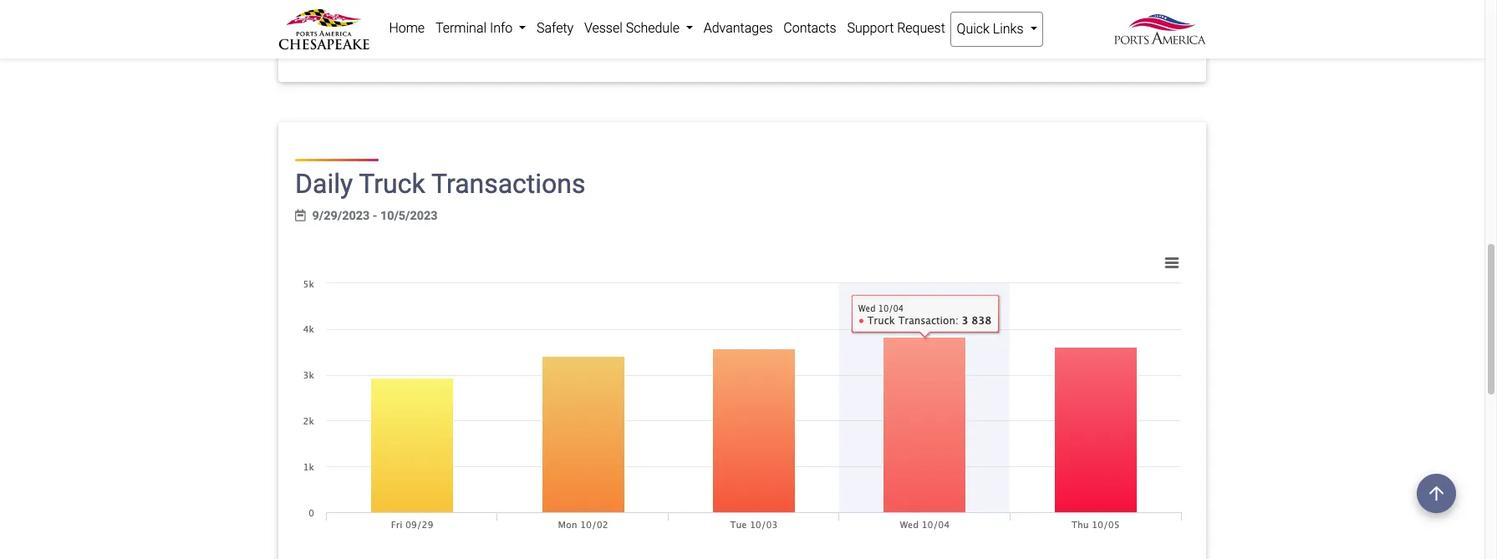 Task type: locate. For each thing, give the bounding box(es) containing it.
advantages
[[704, 20, 773, 36]]

quick links
[[957, 21, 1027, 37]]

contacts
[[784, 20, 837, 36]]

transactions
[[431, 168, 586, 200]]

truck
[[359, 168, 425, 200]]

home link
[[384, 12, 430, 45]]

quick
[[957, 21, 990, 37]]

calendar week image
[[295, 210, 306, 222]]

daily truck transactions
[[295, 168, 586, 200]]

quick links link
[[951, 12, 1043, 47]]

safety
[[537, 20, 574, 36]]



Task type: vqa. For each thing, say whether or not it's contained in the screenshot.
off
no



Task type: describe. For each thing, give the bounding box(es) containing it.
9/29/2023
[[312, 209, 370, 223]]

9/29/2023 - 10/5/2023
[[312, 209, 438, 223]]

support request link
[[842, 12, 951, 45]]

10/5/2023
[[380, 209, 438, 223]]

-
[[373, 209, 377, 223]]

links
[[993, 21, 1024, 37]]

contacts link
[[778, 12, 842, 45]]

support
[[847, 20, 894, 36]]

home
[[389, 20, 425, 36]]

advantages link
[[698, 12, 778, 45]]

go to top image
[[1417, 474, 1456, 513]]

safety link
[[531, 12, 579, 45]]

request
[[897, 20, 945, 36]]

support request
[[847, 20, 945, 36]]

daily
[[295, 168, 353, 200]]



